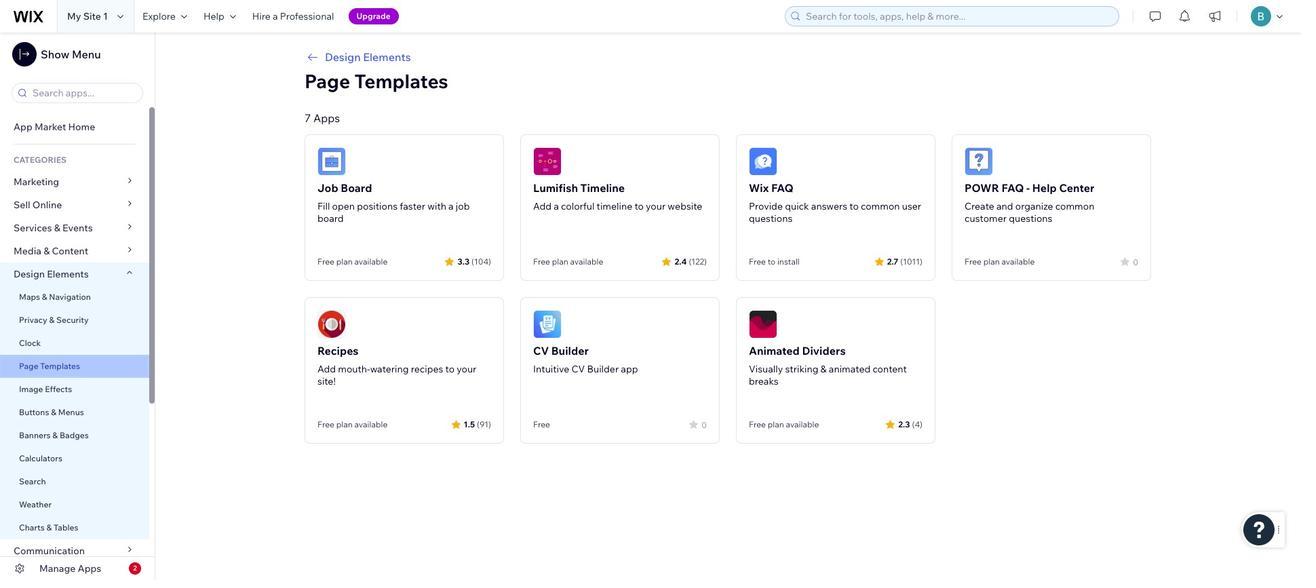 Task type: describe. For each thing, give the bounding box(es) containing it.
maps & navigation link
[[0, 286, 149, 309]]

0 for builder
[[702, 420, 707, 430]]

1
[[103, 10, 108, 22]]

lumifish timeline add a colorful timeline to your website
[[533, 181, 702, 212]]

wix faq provide quick answers to common user questions
[[749, 181, 921, 225]]

your inside lumifish timeline add a colorful timeline to your website
[[646, 200, 666, 212]]

calculators
[[19, 453, 62, 463]]

free plan available for watering
[[317, 419, 388, 429]]

1 horizontal spatial elements
[[363, 50, 411, 64]]

plan for visually
[[768, 419, 784, 429]]

communication
[[14, 545, 87, 557]]

banners & badges link
[[0, 424, 149, 447]]

page templates inside sidebar element
[[19, 361, 82, 371]]

free to install
[[749, 256, 800, 267]]

content
[[873, 363, 907, 375]]

visually
[[749, 363, 783, 375]]

board
[[317, 212, 344, 225]]

help inside powr faq - help center create and organize common customer questions
[[1032, 181, 1057, 195]]

media & content link
[[0, 239, 149, 263]]

plan for fill
[[336, 256, 353, 267]]

charts
[[19, 522, 45, 533]]

lumifish timeline logo image
[[533, 147, 562, 176]]

buttons
[[19, 407, 49, 417]]

hire a professional
[[252, 10, 334, 22]]

site!
[[317, 375, 336, 387]]

banners & badges
[[19, 430, 89, 440]]

& for badges
[[52, 430, 58, 440]]

available for watering
[[354, 419, 388, 429]]

clock
[[19, 338, 41, 348]]

questions inside 'wix faq provide quick answers to common user questions'
[[749, 212, 793, 225]]

hire
[[252, 10, 271, 22]]

website
[[668, 200, 702, 212]]

charts & tables link
[[0, 516, 149, 539]]

my
[[67, 10, 81, 22]]

image effects
[[19, 384, 72, 394]]

0 vertical spatial templates
[[354, 69, 448, 93]]

to inside lumifish timeline add a colorful timeline to your website
[[635, 200, 644, 212]]

calculators link
[[0, 447, 149, 470]]

elements inside sidebar element
[[47, 268, 89, 280]]

search link
[[0, 470, 149, 493]]

common inside powr faq - help center create and organize common customer questions
[[1055, 200, 1095, 212]]

1 horizontal spatial page templates
[[305, 69, 448, 93]]

add inside lumifish timeline add a colorful timeline to your website
[[533, 200, 552, 212]]

job board fill open positions faster with a job board
[[317, 181, 470, 225]]

0 vertical spatial page
[[305, 69, 350, 93]]

common inside 'wix faq provide quick answers to common user questions'
[[861, 200, 900, 212]]

& for security
[[49, 315, 54, 325]]

2.3
[[898, 419, 910, 429]]

& for navigation
[[42, 292, 47, 302]]

create
[[965, 200, 994, 212]]

content
[[52, 245, 88, 257]]

upgrade
[[357, 11, 391, 21]]

to left the install
[[768, 256, 776, 267]]

page templates link
[[0, 355, 149, 378]]

app
[[14, 121, 32, 133]]

& for menus
[[51, 407, 56, 417]]

(122)
[[689, 256, 707, 266]]

plan for mouth-
[[336, 419, 353, 429]]

search
[[19, 476, 46, 486]]

communication link
[[0, 539, 149, 562]]

0 horizontal spatial cv
[[533, 344, 549, 358]]

(91)
[[477, 419, 491, 429]]

site
[[83, 10, 101, 22]]

Search apps... field
[[28, 83, 138, 102]]

powr
[[965, 181, 999, 195]]

services & events
[[14, 222, 93, 234]]

1 vertical spatial design elements link
[[0, 263, 149, 286]]

(4)
[[912, 419, 923, 429]]

design inside sidebar element
[[14, 268, 45, 280]]

image
[[19, 384, 43, 394]]

show
[[41, 47, 69, 61]]

sidebar element
[[0, 33, 155, 580]]

dividers
[[802, 344, 846, 358]]

media & content
[[14, 245, 88, 257]]

free plan available for open
[[317, 256, 388, 267]]

available for a
[[570, 256, 603, 267]]

recipes
[[411, 363, 443, 375]]

explore
[[142, 10, 176, 22]]

2.3 (4)
[[898, 419, 923, 429]]

events
[[62, 222, 93, 234]]

available for striking
[[786, 419, 819, 429]]

(104)
[[472, 256, 491, 266]]

timeline
[[597, 200, 632, 212]]

manage apps
[[39, 562, 101, 575]]

buttons & menus
[[19, 407, 84, 417]]

-
[[1026, 181, 1030, 195]]

2.7 (1011)
[[887, 256, 923, 266]]

1 vertical spatial builder
[[587, 363, 619, 375]]

mouth-
[[338, 363, 370, 375]]

plan for -
[[983, 256, 1000, 267]]

weather
[[19, 499, 52, 509]]

Search for tools, apps, help & more... field
[[802, 7, 1115, 26]]

sell
[[14, 199, 30, 211]]

professional
[[280, 10, 334, 22]]

& for tables
[[46, 522, 52, 533]]

weather link
[[0, 493, 149, 516]]

your inside the recipes add mouth-watering recipes to your site!
[[457, 363, 477, 375]]

help button
[[195, 0, 244, 33]]

with
[[428, 200, 446, 212]]

services & events link
[[0, 216, 149, 239]]

breaks
[[749, 375, 779, 387]]

7 apps
[[305, 111, 340, 125]]

to inside 'wix faq provide quick answers to common user questions'
[[850, 200, 859, 212]]

free plan available for a
[[533, 256, 603, 267]]

0 vertical spatial design elements link
[[305, 49, 1151, 65]]

lumifish
[[533, 181, 578, 195]]

security
[[56, 315, 89, 325]]

categories
[[14, 155, 67, 165]]

(1011)
[[900, 256, 923, 266]]

help inside button
[[203, 10, 224, 22]]

app
[[621, 363, 638, 375]]

online
[[32, 199, 62, 211]]



Task type: vqa. For each thing, say whether or not it's contained in the screenshot.


Task type: locate. For each thing, give the bounding box(es) containing it.
2 questions from the left
[[1009, 212, 1053, 225]]

free right (104)
[[533, 256, 550, 267]]

quick
[[785, 200, 809, 212]]

free for provide
[[749, 256, 766, 267]]

1 horizontal spatial questions
[[1009, 212, 1053, 225]]

faq left -
[[1002, 181, 1024, 195]]

questions down -
[[1009, 212, 1053, 225]]

a down the lumifish
[[554, 200, 559, 212]]

questions down wix
[[749, 212, 793, 225]]

board
[[341, 181, 372, 195]]

faster
[[400, 200, 425, 212]]

user
[[902, 200, 921, 212]]

free plan available down the "customer"
[[965, 256, 1035, 267]]

1 horizontal spatial a
[[448, 200, 454, 212]]

design
[[325, 50, 361, 64], [14, 268, 45, 280]]

animated
[[749, 344, 800, 358]]

and
[[997, 200, 1013, 212]]

& for events
[[54, 222, 60, 234]]

cv right 'intuitive'
[[572, 363, 585, 375]]

striking
[[785, 363, 818, 375]]

a left job
[[448, 200, 454, 212]]

home
[[68, 121, 95, 133]]

1 horizontal spatial faq
[[1002, 181, 1024, 195]]

0 vertical spatial builder
[[551, 344, 589, 358]]

free down board
[[317, 256, 334, 267]]

1 horizontal spatial your
[[646, 200, 666, 212]]

0 horizontal spatial page
[[19, 361, 38, 371]]

elements down upgrade button on the top
[[363, 50, 411, 64]]

apps right manage
[[78, 562, 101, 575]]

apps right the 7
[[313, 111, 340, 125]]

1 vertical spatial elements
[[47, 268, 89, 280]]

to right answers
[[850, 200, 859, 212]]

free plan available for striking
[[749, 419, 819, 429]]

0 horizontal spatial page templates
[[19, 361, 82, 371]]

plan down board
[[336, 256, 353, 267]]

plan for add
[[552, 256, 568, 267]]

free plan available down site!
[[317, 419, 388, 429]]

add inside the recipes add mouth-watering recipes to your site!
[[317, 363, 336, 375]]

positions
[[357, 200, 398, 212]]

& left the badges
[[52, 430, 58, 440]]

faq inside powr faq - help center create and organize common customer questions
[[1002, 181, 1024, 195]]

builder up 'intuitive'
[[551, 344, 589, 358]]

your left website
[[646, 200, 666, 212]]

0 for center
[[1133, 257, 1138, 267]]

job
[[456, 200, 470, 212]]

0 vertical spatial help
[[203, 10, 224, 22]]

cv builder logo image
[[533, 310, 562, 339]]

7
[[305, 111, 311, 125]]

available down positions
[[354, 256, 388, 267]]

1.5 (91)
[[464, 419, 491, 429]]

1 vertical spatial your
[[457, 363, 477, 375]]

0 horizontal spatial a
[[273, 10, 278, 22]]

wix
[[749, 181, 769, 195]]

0 horizontal spatial design elements link
[[0, 263, 149, 286]]

design up "maps"
[[14, 268, 45, 280]]

faq inside 'wix faq provide quick answers to common user questions'
[[771, 181, 794, 195]]

free for add
[[533, 256, 550, 267]]

0 vertical spatial design
[[325, 50, 361, 64]]

0 horizontal spatial common
[[861, 200, 900, 212]]

2
[[133, 564, 137, 573]]

free down the "customer"
[[965, 256, 982, 267]]

0 vertical spatial apps
[[313, 111, 340, 125]]

1 horizontal spatial design elements link
[[305, 49, 1151, 65]]

1 vertical spatial 0
[[702, 420, 707, 430]]

0 horizontal spatial your
[[457, 363, 477, 375]]

plan down breaks
[[768, 419, 784, 429]]

job
[[317, 181, 338, 195]]

1 horizontal spatial 0
[[1133, 257, 1138, 267]]

0 vertical spatial page templates
[[305, 69, 448, 93]]

add down the lumifish
[[533, 200, 552, 212]]

available for help
[[1002, 256, 1035, 267]]

0 horizontal spatial faq
[[771, 181, 794, 195]]

maps & navigation
[[19, 292, 91, 302]]

apps inside sidebar element
[[78, 562, 101, 575]]

design down upgrade button on the top
[[325, 50, 361, 64]]

free for -
[[965, 256, 982, 267]]

a
[[273, 10, 278, 22], [448, 200, 454, 212], [554, 200, 559, 212]]

0 vertical spatial design elements
[[325, 50, 411, 64]]

0 horizontal spatial elements
[[47, 268, 89, 280]]

organize
[[1015, 200, 1053, 212]]

free plan available down breaks
[[749, 419, 819, 429]]

1 vertical spatial cv
[[572, 363, 585, 375]]

free left the install
[[749, 256, 766, 267]]

design elements down upgrade button on the top
[[325, 50, 411, 64]]

0 horizontal spatial templates
[[40, 361, 80, 371]]

app market home link
[[0, 115, 149, 138]]

available down striking
[[786, 419, 819, 429]]

1 horizontal spatial design
[[325, 50, 361, 64]]

elements up navigation
[[47, 268, 89, 280]]

recipes logo image
[[317, 310, 346, 339]]

0 vertical spatial cv
[[533, 344, 549, 358]]

customer
[[965, 212, 1007, 225]]

1 horizontal spatial apps
[[313, 111, 340, 125]]

0 vertical spatial your
[[646, 200, 666, 212]]

watering
[[370, 363, 409, 375]]

answers
[[811, 200, 848, 212]]

templates inside sidebar element
[[40, 361, 80, 371]]

cv
[[533, 344, 549, 358], [572, 363, 585, 375]]

wix faq logo image
[[749, 147, 777, 176]]

image effects link
[[0, 378, 149, 401]]

free for visually
[[749, 419, 766, 429]]

available for open
[[354, 256, 388, 267]]

& right "maps"
[[42, 292, 47, 302]]

free for mouth-
[[317, 419, 334, 429]]

3.3
[[458, 256, 470, 266]]

a right hire
[[273, 10, 278, 22]]

1 questions from the left
[[749, 212, 793, 225]]

recipes add mouth-watering recipes to your site!
[[317, 344, 477, 387]]

plan down the "customer"
[[983, 256, 1000, 267]]

1 horizontal spatial add
[[533, 200, 552, 212]]

& right "privacy"
[[49, 315, 54, 325]]

page templates down upgrade button on the top
[[305, 69, 448, 93]]

0 horizontal spatial add
[[317, 363, 336, 375]]

available down mouth-
[[354, 419, 388, 429]]

app market home
[[14, 121, 95, 133]]

0 horizontal spatial help
[[203, 10, 224, 22]]

plan down colorful
[[552, 256, 568, 267]]

free down site!
[[317, 419, 334, 429]]

a inside job board fill open positions faster with a job board
[[448, 200, 454, 212]]

& left menus
[[51, 407, 56, 417]]

0 horizontal spatial 0
[[702, 420, 707, 430]]

show menu
[[41, 47, 101, 61]]

navigation
[[49, 292, 91, 302]]

1 horizontal spatial page
[[305, 69, 350, 93]]

2 horizontal spatial a
[[554, 200, 559, 212]]

faq up quick in the right of the page
[[771, 181, 794, 195]]

1 vertical spatial add
[[317, 363, 336, 375]]

& left tables
[[46, 522, 52, 533]]

1 horizontal spatial common
[[1055, 200, 1095, 212]]

maps
[[19, 292, 40, 302]]

your
[[646, 200, 666, 212], [457, 363, 477, 375]]

faq for provide
[[771, 181, 794, 195]]

charts & tables
[[19, 522, 78, 533]]

intuitive
[[533, 363, 569, 375]]

add
[[533, 200, 552, 212], [317, 363, 336, 375]]

powr faq - help center create and organize common customer questions
[[965, 181, 1095, 225]]

common left user
[[861, 200, 900, 212]]

to right the recipes
[[445, 363, 455, 375]]

animated dividers logo image
[[749, 310, 777, 339]]

faq for -
[[1002, 181, 1024, 195]]

3.3 (104)
[[458, 256, 491, 266]]

free down breaks
[[749, 419, 766, 429]]

a inside lumifish timeline add a colorful timeline to your website
[[554, 200, 559, 212]]

1 vertical spatial help
[[1032, 181, 1057, 195]]

1 vertical spatial page templates
[[19, 361, 82, 371]]

2.4
[[675, 256, 687, 266]]

1 horizontal spatial design elements
[[325, 50, 411, 64]]

0 vertical spatial elements
[[363, 50, 411, 64]]

free plan available down board
[[317, 256, 388, 267]]

0 vertical spatial 0
[[1133, 257, 1138, 267]]

help
[[203, 10, 224, 22], [1032, 181, 1057, 195]]

0 horizontal spatial design elements
[[14, 268, 89, 280]]

0 horizontal spatial apps
[[78, 562, 101, 575]]

cv builder intuitive cv builder app
[[533, 344, 638, 375]]

animated
[[829, 363, 871, 375]]

apps for 7 apps
[[313, 111, 340, 125]]

page down clock
[[19, 361, 38, 371]]

available down colorful
[[570, 256, 603, 267]]

page templates up image effects
[[19, 361, 82, 371]]

common down center
[[1055, 200, 1095, 212]]

animated dividers visually striking & animated content breaks
[[749, 344, 907, 387]]

page up 7 apps at top
[[305, 69, 350, 93]]

fill
[[317, 200, 330, 212]]

0 horizontal spatial design
[[14, 268, 45, 280]]

hire a professional link
[[244, 0, 342, 33]]

1 vertical spatial page
[[19, 361, 38, 371]]

your right the recipes
[[457, 363, 477, 375]]

0 vertical spatial add
[[533, 200, 552, 212]]

0 horizontal spatial questions
[[749, 212, 793, 225]]

to right timeline on the top of the page
[[635, 200, 644, 212]]

plan down mouth-
[[336, 419, 353, 429]]

marketing link
[[0, 170, 149, 193]]

1 horizontal spatial templates
[[354, 69, 448, 93]]

free plan available for help
[[965, 256, 1035, 267]]

help right -
[[1032, 181, 1057, 195]]

free down 'intuitive'
[[533, 419, 550, 429]]

banners
[[19, 430, 51, 440]]

privacy
[[19, 315, 47, 325]]

page inside sidebar element
[[19, 361, 38, 371]]

1 horizontal spatial help
[[1032, 181, 1057, 195]]

show menu button
[[12, 42, 101, 66]]

free
[[317, 256, 334, 267], [533, 256, 550, 267], [749, 256, 766, 267], [965, 256, 982, 267], [317, 419, 334, 429], [533, 419, 550, 429], [749, 419, 766, 429]]

job board logo image
[[317, 147, 346, 176]]

to inside the recipes add mouth-watering recipes to your site!
[[445, 363, 455, 375]]

tables
[[54, 522, 78, 533]]

& left events
[[54, 222, 60, 234]]

free for fill
[[317, 256, 334, 267]]

provide
[[749, 200, 783, 212]]

apps for manage apps
[[78, 562, 101, 575]]

& down dividers
[[821, 363, 827, 375]]

center
[[1059, 181, 1095, 195]]

timeline
[[580, 181, 625, 195]]

1 vertical spatial apps
[[78, 562, 101, 575]]

help left hire
[[203, 10, 224, 22]]

add down recipes
[[317, 363, 336, 375]]

privacy & security link
[[0, 309, 149, 332]]

1 vertical spatial design
[[14, 268, 45, 280]]

free plan available
[[317, 256, 388, 267], [533, 256, 603, 267], [965, 256, 1035, 267], [317, 419, 388, 429], [749, 419, 819, 429]]

effects
[[45, 384, 72, 394]]

1 vertical spatial templates
[[40, 361, 80, 371]]

questions
[[749, 212, 793, 225], [1009, 212, 1053, 225]]

marketing
[[14, 176, 59, 188]]

1 vertical spatial design elements
[[14, 268, 89, 280]]

builder left app
[[587, 363, 619, 375]]

2 faq from the left
[[1002, 181, 1024, 195]]

free plan available down colorful
[[533, 256, 603, 267]]

menu
[[72, 47, 101, 61]]

buttons & menus link
[[0, 401, 149, 424]]

1 horizontal spatial cv
[[572, 363, 585, 375]]

plan
[[336, 256, 353, 267], [552, 256, 568, 267], [983, 256, 1000, 267], [336, 419, 353, 429], [768, 419, 784, 429]]

builder
[[551, 344, 589, 358], [587, 363, 619, 375]]

design elements link
[[305, 49, 1151, 65], [0, 263, 149, 286]]

design elements inside sidebar element
[[14, 268, 89, 280]]

available down the "customer"
[[1002, 256, 1035, 267]]

1 common from the left
[[861, 200, 900, 212]]

colorful
[[561, 200, 595, 212]]

design elements up maps & navigation
[[14, 268, 89, 280]]

& right media
[[44, 245, 50, 257]]

& inside animated dividers visually striking & animated content breaks
[[821, 363, 827, 375]]

1 faq from the left
[[771, 181, 794, 195]]

faq
[[771, 181, 794, 195], [1002, 181, 1024, 195]]

open
[[332, 200, 355, 212]]

2 common from the left
[[1055, 200, 1095, 212]]

& for content
[[44, 245, 50, 257]]

questions inside powr faq - help center create and organize common customer questions
[[1009, 212, 1053, 225]]

cv up 'intuitive'
[[533, 344, 549, 358]]

market
[[35, 121, 66, 133]]

clock link
[[0, 332, 149, 355]]

powr faq - help center logo image
[[965, 147, 993, 176]]



